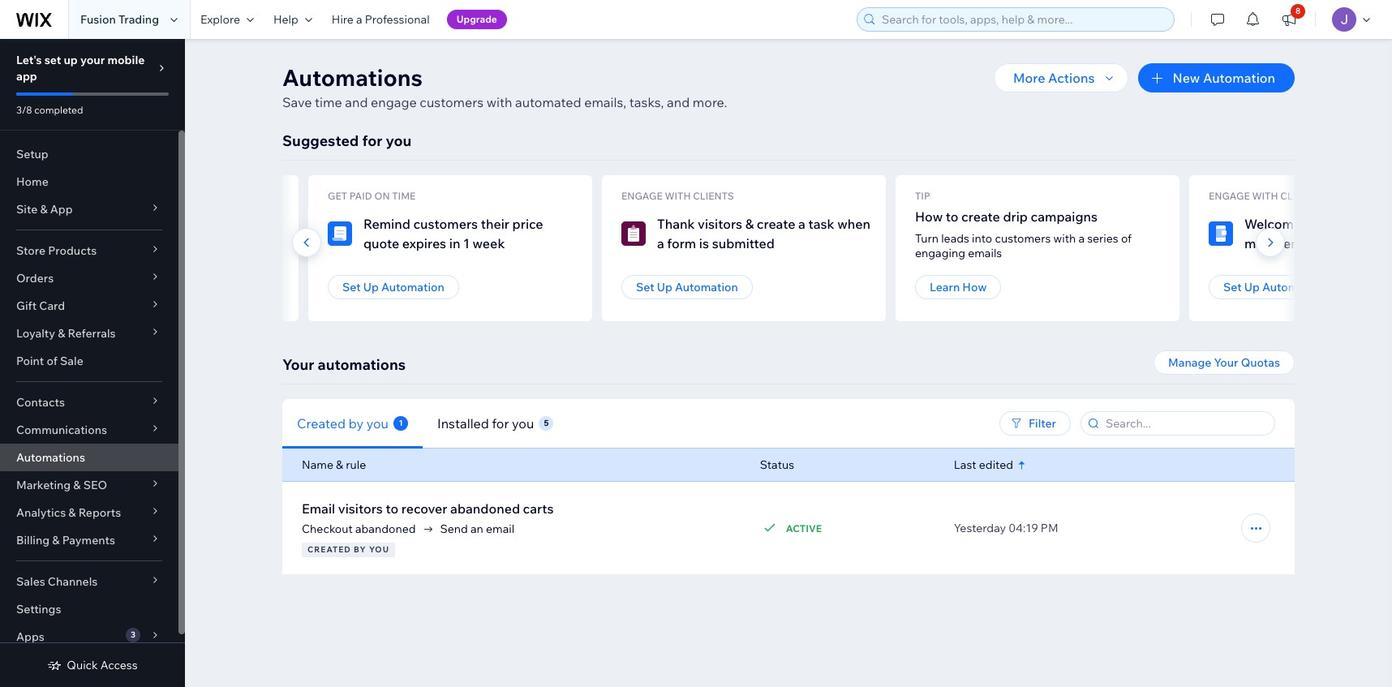 Task type: describe. For each thing, give the bounding box(es) containing it.
you for suggested for you
[[386, 131, 412, 150]]

upgrade button
[[447, 10, 507, 29]]

let's
[[16, 53, 42, 67]]

submitted
[[712, 235, 775, 252]]

quick access
[[67, 658, 138, 673]]

welcome new mobile ap
[[1245, 216, 1393, 252]]

set
[[44, 53, 61, 67]]

set up automation for remind customers their price quote expires in 1 week
[[342, 280, 445, 295]]

orders button
[[0, 265, 179, 292]]

automations link
[[0, 444, 179, 472]]

carts
[[523, 501, 554, 517]]

up for thank visitors & create a task when a form is submitted
[[657, 280, 673, 295]]

visitors for email
[[338, 501, 383, 517]]

get paid on time
[[328, 190, 416, 202]]

referrals
[[68, 326, 116, 341]]

task
[[809, 216, 835, 232]]

a left task
[[799, 216, 806, 232]]

sales channels button
[[0, 568, 179, 596]]

email
[[302, 501, 335, 517]]

campaigns
[[1031, 209, 1098, 225]]

automated
[[515, 94, 582, 110]]

1 inside tab list
[[399, 418, 403, 428]]

in
[[449, 235, 460, 252]]

marketing
[[16, 478, 71, 493]]

2 and from the left
[[667, 94, 690, 110]]

thank
[[657, 216, 695, 232]]

automation inside button
[[1203, 70, 1276, 86]]

app
[[16, 69, 37, 84]]

tip
[[915, 190, 931, 202]]

engage for thank visitors & create a task when a form is submitted
[[622, 190, 663, 202]]

3
[[131, 630, 136, 640]]

billing & payments
[[16, 533, 115, 548]]

suggested for you
[[282, 131, 412, 150]]

orders
[[16, 271, 54, 286]]

quick
[[67, 658, 98, 673]]

sidebar element
[[0, 39, 185, 687]]

engage with clients for thank
[[622, 190, 734, 202]]

manage your quotas button
[[1154, 351, 1295, 375]]

payments
[[62, 533, 115, 548]]

of inside tip how to create drip campaigns turn leads into customers with a series of engaging emails
[[1121, 231, 1132, 246]]

name
[[302, 458, 334, 472]]

apps
[[16, 630, 44, 644]]

set up automation button for welcome new mobile ap
[[1209, 275, 1341, 299]]

automation for thank visitors & create a task when a form is submitted
[[675, 280, 738, 295]]

home
[[16, 174, 49, 189]]

send
[[440, 522, 468, 536]]

their
[[481, 216, 510, 232]]

marketing & seo button
[[0, 472, 179, 499]]

create for &
[[757, 216, 796, 232]]

fusion trading
[[80, 12, 159, 27]]

tab list containing created by you
[[282, 399, 795, 448]]

up for remind customers their price quote expires in 1 week
[[363, 280, 379, 295]]

explore
[[200, 12, 240, 27]]

manage your quotas
[[1169, 355, 1281, 370]]

leads
[[942, 231, 970, 246]]

ap
[[1378, 216, 1393, 232]]

& for loyalty & referrals
[[58, 326, 65, 341]]

time
[[392, 190, 416, 202]]

& for marketing & seo
[[73, 478, 81, 493]]

settings
[[16, 602, 61, 617]]

1 your from the left
[[282, 355, 314, 374]]

channels
[[48, 575, 98, 589]]

more actions
[[1014, 70, 1095, 86]]

card
[[39, 299, 65, 313]]

actions
[[1049, 70, 1095, 86]]

set up automation button for thank visitors & create a task when a form is submitted
[[622, 275, 753, 299]]

for for suggested
[[362, 131, 383, 150]]

hire a professional
[[332, 12, 430, 27]]

new
[[1305, 216, 1330, 232]]

a inside tip how to create drip campaigns turn leads into customers with a series of engaging emails
[[1079, 231, 1085, 246]]

site & app
[[16, 202, 73, 217]]

create for to
[[962, 209, 1000, 225]]

checkout
[[302, 522, 353, 536]]

app
[[50, 202, 73, 217]]

a left form
[[657, 235, 664, 252]]

automations for automations
[[16, 450, 85, 465]]

engage
[[371, 94, 417, 110]]

drip
[[1003, 209, 1028, 225]]

site
[[16, 202, 38, 217]]

set for thank visitors & create a task when a form is submitted
[[636, 280, 655, 295]]

with inside automations save time and engage customers with automated emails, tasks, and more.
[[487, 94, 512, 110]]

time
[[315, 94, 342, 110]]

is
[[699, 235, 709, 252]]

created by you
[[308, 545, 390, 555]]

set up automation for thank visitors & create a task when a form is submitted
[[636, 280, 738, 295]]

& for site & app
[[40, 202, 48, 217]]

created
[[297, 415, 346, 431]]

category image
[[1209, 222, 1234, 246]]

gift card button
[[0, 292, 179, 320]]

3/8 completed
[[16, 104, 83, 116]]

automations
[[318, 355, 406, 374]]

& for name & rule
[[336, 458, 343, 472]]

automation for remind customers their price quote expires in 1 week
[[381, 280, 445, 295]]

3/8
[[16, 104, 32, 116]]

visitors for thank
[[698, 216, 743, 232]]

0 vertical spatial abandoned
[[450, 501, 520, 517]]

how for tip how to create drip campaigns turn leads into customers with a series of engaging emails
[[915, 209, 943, 225]]

with for thank
[[665, 190, 691, 202]]

setup link
[[0, 140, 179, 168]]

engaging
[[915, 246, 966, 261]]

expires
[[402, 235, 446, 252]]

customers inside remind customers their price quote expires in 1 week
[[413, 216, 478, 232]]

installed
[[437, 415, 489, 431]]

welcome
[[1245, 216, 1302, 232]]

email visitors to recover abandoned carts
[[302, 501, 554, 517]]

turn
[[915, 231, 939, 246]]

customers inside tip how to create drip campaigns turn leads into customers with a series of engaging emails
[[995, 231, 1051, 246]]

tip how to create drip campaigns turn leads into customers with a series of engaging emails
[[915, 190, 1132, 261]]

of inside point of sale 'link'
[[47, 354, 58, 368]]

learn how button
[[915, 275, 1002, 299]]

home link
[[0, 168, 179, 196]]

you for created by you
[[367, 415, 389, 431]]

list containing how to create drip campaigns
[[0, 175, 1393, 321]]

analytics
[[16, 506, 66, 520]]

more
[[1014, 70, 1046, 86]]

store products button
[[0, 237, 179, 265]]

how for learn how
[[963, 280, 987, 295]]

with inside tip how to create drip campaigns turn leads into customers with a series of engaging emails
[[1054, 231, 1076, 246]]

point
[[16, 354, 44, 368]]

& inside thank visitors & create a task when a form is submitted
[[746, 216, 754, 232]]



Task type: locate. For each thing, give the bounding box(es) containing it.
mobile left ap
[[1333, 216, 1375, 232]]

to left the recover
[[386, 501, 399, 517]]

set up automation for welcome new mobile ap
[[1224, 280, 1326, 295]]

set up automation down quote
[[342, 280, 445, 295]]

an
[[471, 522, 484, 536]]

0 horizontal spatial engage with clients
[[622, 190, 734, 202]]

& for billing & payments
[[52, 533, 60, 548]]

analytics & reports
[[16, 506, 121, 520]]

2 set up automation from the left
[[636, 280, 738, 295]]

to
[[946, 209, 959, 225], [386, 501, 399, 517]]

& right loyalty
[[58, 326, 65, 341]]

1 horizontal spatial clients
[[1281, 190, 1322, 202]]

1 horizontal spatial visitors
[[698, 216, 743, 232]]

0 vertical spatial for
[[362, 131, 383, 150]]

list
[[0, 175, 1393, 321]]

1 horizontal spatial with
[[1054, 231, 1076, 246]]

1 horizontal spatial abandoned
[[450, 501, 520, 517]]

for right the installed
[[492, 415, 509, 431]]

remind customers their price quote expires in 1 week
[[364, 216, 543, 252]]

your inside button
[[1215, 355, 1239, 370]]

0 horizontal spatial visitors
[[338, 501, 383, 517]]

you down engage
[[386, 131, 412, 150]]

for for installed
[[492, 415, 509, 431]]

tab list
[[282, 399, 795, 448]]

help button
[[264, 0, 322, 39]]

how inside tip how to create drip campaigns turn leads into customers with a series of engaging emails
[[915, 209, 943, 225]]

2 horizontal spatial set
[[1224, 280, 1242, 295]]

contacts
[[16, 395, 65, 410]]

& left rule
[[336, 458, 343, 472]]

1 vertical spatial abandoned
[[355, 522, 416, 536]]

up down "welcome"
[[1245, 280, 1260, 295]]

for down engage
[[362, 131, 383, 150]]

1 vertical spatial 1
[[399, 418, 403, 428]]

2 clients from the left
[[1281, 190, 1322, 202]]

mobile right your
[[107, 53, 145, 67]]

automations
[[282, 63, 423, 92], [16, 450, 85, 465]]

clients up the thank
[[693, 190, 734, 202]]

2 horizontal spatial set up automation button
[[1209, 275, 1341, 299]]

of left sale
[[47, 354, 58, 368]]

1 category image from the left
[[328, 222, 352, 246]]

upgrade
[[457, 13, 497, 25]]

series
[[1088, 231, 1119, 246]]

new
[[1173, 70, 1201, 86]]

how down tip
[[915, 209, 943, 225]]

set for welcome new mobile ap
[[1224, 280, 1242, 295]]

created
[[308, 545, 351, 555]]

create up "submitted"
[[757, 216, 796, 232]]

1 horizontal spatial create
[[962, 209, 1000, 225]]

a left series
[[1079, 231, 1085, 246]]

category image left the thank
[[622, 222, 646, 246]]

automation for welcome new mobile ap
[[1263, 280, 1326, 295]]

abandoned
[[450, 501, 520, 517], [355, 522, 416, 536]]

2 set from the left
[[636, 280, 655, 295]]

paid
[[350, 190, 372, 202]]

with
[[487, 94, 512, 110], [1054, 231, 1076, 246]]

04:19
[[1009, 521, 1039, 536]]

automations inside automations save time and engage customers with automated emails, tasks, and more.
[[282, 63, 423, 92]]

3 set up automation from the left
[[1224, 280, 1326, 295]]

to for recover
[[386, 501, 399, 517]]

1 horizontal spatial your
[[1215, 355, 1239, 370]]

customers up "in"
[[413, 216, 478, 232]]

fusion
[[80, 12, 116, 27]]

get
[[328, 190, 347, 202]]

more.
[[693, 94, 727, 110]]

category image
[[328, 222, 352, 246], [622, 222, 646, 246]]

up
[[64, 53, 78, 67]]

1 horizontal spatial set up automation
[[636, 280, 738, 295]]

2 up from the left
[[657, 280, 673, 295]]

your left quotas
[[1215, 355, 1239, 370]]

analytics & reports button
[[0, 499, 179, 527]]

access
[[100, 658, 138, 673]]

1 engage from the left
[[622, 190, 663, 202]]

seo
[[83, 478, 107, 493]]

visitors up checkout abandoned
[[338, 501, 383, 517]]

0 vertical spatial 1
[[463, 235, 470, 252]]

1 up from the left
[[363, 280, 379, 295]]

0 horizontal spatial with
[[665, 190, 691, 202]]

to inside tip how to create drip campaigns turn leads into customers with a series of engaging emails
[[946, 209, 959, 225]]

engage with clients up "welcome"
[[1209, 190, 1322, 202]]

8
[[1296, 6, 1301, 16]]

0 horizontal spatial abandoned
[[355, 522, 416, 536]]

category image down get
[[328, 222, 352, 246]]

sales
[[16, 575, 45, 589]]

by
[[349, 415, 364, 431]]

week
[[473, 235, 505, 252]]

2 horizontal spatial up
[[1245, 280, 1260, 295]]

0 horizontal spatial clients
[[693, 190, 734, 202]]

& left reports
[[68, 506, 76, 520]]

automation down expires on the left top of page
[[381, 280, 445, 295]]

customers right engage
[[420, 94, 484, 110]]

1 horizontal spatial of
[[1121, 231, 1132, 246]]

1 inside remind customers their price quote expires in 1 week
[[463, 235, 470, 252]]

learn how
[[930, 280, 987, 295]]

Search for tools, apps, help & more... field
[[877, 8, 1169, 31]]

1 horizontal spatial set up automation button
[[622, 275, 753, 299]]

quotas
[[1241, 355, 1281, 370]]

0 horizontal spatial of
[[47, 354, 58, 368]]

automation down is
[[675, 280, 738, 295]]

last edited
[[954, 458, 1014, 472]]

of right series
[[1121, 231, 1132, 246]]

1 horizontal spatial set
[[636, 280, 655, 295]]

clients up new
[[1281, 190, 1322, 202]]

engage up the thank
[[622, 190, 663, 202]]

with left automated
[[487, 94, 512, 110]]

& up "submitted"
[[746, 216, 754, 232]]

1 horizontal spatial 1
[[463, 235, 470, 252]]

clients for visitors
[[693, 190, 734, 202]]

customers inside automations save time and engage customers with automated emails, tasks, and more.
[[420, 94, 484, 110]]

a right hire
[[356, 12, 362, 27]]

set up automation
[[342, 280, 445, 295], [636, 280, 738, 295], [1224, 280, 1326, 295]]

0 horizontal spatial set up automation button
[[328, 275, 459, 299]]

your up created
[[282, 355, 314, 374]]

set up automation down "welcome"
[[1224, 280, 1326, 295]]

1 vertical spatial to
[[386, 501, 399, 517]]

and
[[345, 94, 368, 110], [667, 94, 690, 110]]

0 vertical spatial of
[[1121, 231, 1132, 246]]

emails,
[[584, 94, 627, 110]]

automations up time
[[282, 63, 423, 92]]

visitors
[[698, 216, 743, 232], [338, 501, 383, 517]]

&
[[40, 202, 48, 217], [746, 216, 754, 232], [58, 326, 65, 341], [336, 458, 343, 472], [73, 478, 81, 493], [68, 506, 76, 520], [52, 533, 60, 548]]

abandoned up the send an email
[[450, 501, 520, 517]]

you right by
[[367, 415, 389, 431]]

how right learn
[[963, 280, 987, 295]]

to up "leads" at right
[[946, 209, 959, 225]]

0 horizontal spatial mobile
[[107, 53, 145, 67]]

manage
[[1169, 355, 1212, 370]]

settings link
[[0, 596, 179, 623]]

new automation button
[[1139, 63, 1295, 93]]

of
[[1121, 231, 1132, 246], [47, 354, 58, 368]]

& inside popup button
[[73, 478, 81, 493]]

& for analytics & reports
[[68, 506, 76, 520]]

2 engage with clients from the left
[[1209, 190, 1322, 202]]

up for welcome new mobile ap
[[1245, 280, 1260, 295]]

engage with clients for welcome
[[1209, 190, 1322, 202]]

1 vertical spatial of
[[47, 354, 58, 368]]

quick access button
[[47, 658, 138, 673]]

2 set up automation button from the left
[[622, 275, 753, 299]]

0 horizontal spatial up
[[363, 280, 379, 295]]

completed
[[34, 104, 83, 116]]

0 horizontal spatial set
[[342, 280, 361, 295]]

1 horizontal spatial and
[[667, 94, 690, 110]]

1 and from the left
[[345, 94, 368, 110]]

1 vertical spatial for
[[492, 415, 509, 431]]

create inside tip how to create drip campaigns turn leads into customers with a series of engaging emails
[[962, 209, 1000, 225]]

your automations
[[282, 355, 406, 374]]

1 vertical spatial automations
[[16, 450, 85, 465]]

1 vertical spatial with
[[1054, 231, 1076, 246]]

and left more.
[[667, 94, 690, 110]]

active
[[786, 522, 822, 534]]

1 horizontal spatial to
[[946, 209, 959, 225]]

set up automation button down "welcome"
[[1209, 275, 1341, 299]]

& left seo
[[73, 478, 81, 493]]

0 horizontal spatial 1
[[399, 418, 403, 428]]

remind
[[364, 216, 411, 232]]

set
[[342, 280, 361, 295], [636, 280, 655, 295], [1224, 280, 1242, 295]]

you for installed for you
[[512, 415, 534, 431]]

0 horizontal spatial automations
[[16, 450, 85, 465]]

category image for remind
[[328, 222, 352, 246]]

status
[[760, 458, 795, 472]]

0 vertical spatial visitors
[[698, 216, 743, 232]]

2 engage from the left
[[1209, 190, 1250, 202]]

0 horizontal spatial your
[[282, 355, 314, 374]]

1 clients from the left
[[693, 190, 734, 202]]

professional
[[365, 12, 430, 27]]

0 horizontal spatial engage
[[622, 190, 663, 202]]

price
[[513, 216, 543, 232]]

0 horizontal spatial category image
[[328, 222, 352, 246]]

visitors up is
[[698, 216, 743, 232]]

hire
[[332, 12, 354, 27]]

1 set up automation from the left
[[342, 280, 445, 295]]

name & rule
[[302, 458, 366, 472]]

up down form
[[657, 280, 673, 295]]

engage with clients
[[622, 190, 734, 202], [1209, 190, 1322, 202]]

1 horizontal spatial engage
[[1209, 190, 1250, 202]]

1 horizontal spatial for
[[492, 415, 509, 431]]

& right billing
[[52, 533, 60, 548]]

1 horizontal spatial category image
[[622, 222, 646, 246]]

0 vertical spatial to
[[946, 209, 959, 225]]

0 horizontal spatial to
[[386, 501, 399, 517]]

billing
[[16, 533, 50, 548]]

3 set from the left
[[1224, 280, 1242, 295]]

create inside thank visitors & create a task when a form is submitted
[[757, 216, 796, 232]]

1 set from the left
[[342, 280, 361, 295]]

1 right by
[[399, 418, 403, 428]]

you left 5 in the bottom of the page
[[512, 415, 534, 431]]

learn
[[930, 280, 960, 295]]

0 vertical spatial with
[[487, 94, 512, 110]]

yesterday 04:19 pm
[[954, 521, 1059, 536]]

0 vertical spatial automations
[[282, 63, 423, 92]]

customers down drip
[[995, 231, 1051, 246]]

you
[[369, 545, 390, 555]]

automations save time and engage customers with automated emails, tasks, and more.
[[282, 63, 727, 110]]

automation down welcome new mobile ap
[[1263, 280, 1326, 295]]

suggested
[[282, 131, 359, 150]]

with
[[665, 190, 691, 202], [1253, 190, 1279, 202]]

engage with clients up the thank
[[622, 190, 734, 202]]

set up automation button down quote
[[328, 275, 459, 299]]

set up automation down form
[[636, 280, 738, 295]]

with down the campaigns
[[1054, 231, 1076, 246]]

0 horizontal spatial for
[[362, 131, 383, 150]]

1 horizontal spatial up
[[657, 280, 673, 295]]

1 horizontal spatial engage with clients
[[1209, 190, 1322, 202]]

1 vertical spatial visitors
[[338, 501, 383, 517]]

engage up category image
[[1209, 190, 1250, 202]]

edited
[[979, 458, 1014, 472]]

1 horizontal spatial how
[[963, 280, 987, 295]]

how inside "learn how" 'button'
[[963, 280, 987, 295]]

gift card
[[16, 299, 65, 313]]

& inside dropdown button
[[40, 202, 48, 217]]

automation right new
[[1203, 70, 1276, 86]]

loyalty
[[16, 326, 55, 341]]

with for welcome
[[1253, 190, 1279, 202]]

automations for automations save time and engage customers with automated emails, tasks, and more.
[[282, 63, 423, 92]]

create up into
[[962, 209, 1000, 225]]

0 vertical spatial mobile
[[107, 53, 145, 67]]

3 set up automation button from the left
[[1209, 275, 1341, 299]]

clients for new
[[1281, 190, 1322, 202]]

your
[[80, 53, 105, 67]]

point of sale link
[[0, 347, 179, 375]]

1 vertical spatial how
[[963, 280, 987, 295]]

1 engage with clients from the left
[[622, 190, 734, 202]]

1 horizontal spatial automations
[[282, 63, 423, 92]]

up down quote
[[363, 280, 379, 295]]

2 your from the left
[[1215, 355, 1239, 370]]

with up "welcome"
[[1253, 190, 1279, 202]]

to for create
[[946, 209, 959, 225]]

1 right "in"
[[463, 235, 470, 252]]

billing & payments button
[[0, 527, 179, 554]]

tasks,
[[630, 94, 664, 110]]

with up the thank
[[665, 190, 691, 202]]

engage for welcome new mobile ap
[[1209, 190, 1250, 202]]

marketing & seo
[[16, 478, 107, 493]]

0 horizontal spatial create
[[757, 216, 796, 232]]

mobile inside let's set up your mobile app
[[107, 53, 145, 67]]

site & app button
[[0, 196, 179, 223]]

0 vertical spatial how
[[915, 209, 943, 225]]

mobile inside welcome new mobile ap
[[1333, 216, 1375, 232]]

loyalty & referrals button
[[0, 320, 179, 347]]

set up automation button for remind customers their price quote expires in 1 week
[[328, 275, 459, 299]]

abandoned up "you"
[[355, 522, 416, 536]]

0 horizontal spatial how
[[915, 209, 943, 225]]

3 up from the left
[[1245, 280, 1260, 295]]

for inside tab list
[[492, 415, 509, 431]]

and right time
[[345, 94, 368, 110]]

thank visitors & create a task when a form is submitted
[[657, 216, 871, 252]]

1 horizontal spatial mobile
[[1333, 216, 1375, 232]]

& right site
[[40, 202, 48, 217]]

filter
[[1029, 416, 1057, 431]]

2 horizontal spatial set up automation
[[1224, 280, 1326, 295]]

1 with from the left
[[665, 190, 691, 202]]

quote
[[364, 235, 399, 252]]

a
[[356, 12, 362, 27], [799, 216, 806, 232], [1079, 231, 1085, 246], [657, 235, 664, 252]]

visitors inside thank visitors & create a task when a form is submitted
[[698, 216, 743, 232]]

automations up marketing
[[16, 450, 85, 465]]

category image for thank
[[622, 222, 646, 246]]

1 vertical spatial mobile
[[1333, 216, 1375, 232]]

0 horizontal spatial set up automation
[[342, 280, 445, 295]]

2 category image from the left
[[622, 222, 646, 246]]

0 horizontal spatial with
[[487, 94, 512, 110]]

more actions button
[[994, 63, 1129, 93]]

set for remind customers their price quote expires in 1 week
[[342, 280, 361, 295]]

2 with from the left
[[1253, 190, 1279, 202]]

automation
[[1203, 70, 1276, 86], [381, 280, 445, 295], [675, 280, 738, 295], [1263, 280, 1326, 295]]

gift
[[16, 299, 37, 313]]

automations inside sidebar element
[[16, 450, 85, 465]]

1 set up automation button from the left
[[328, 275, 459, 299]]

1 horizontal spatial with
[[1253, 190, 1279, 202]]

trading
[[118, 12, 159, 27]]

8 button
[[1272, 0, 1307, 39]]

products
[[48, 243, 97, 258]]

Search... field
[[1101, 412, 1270, 435]]

set up automation button down form
[[622, 275, 753, 299]]

store products
[[16, 243, 97, 258]]

0 horizontal spatial and
[[345, 94, 368, 110]]



Task type: vqa. For each thing, say whether or not it's contained in the screenshot.
Up corresponding to Welcome new mobile ap
yes



